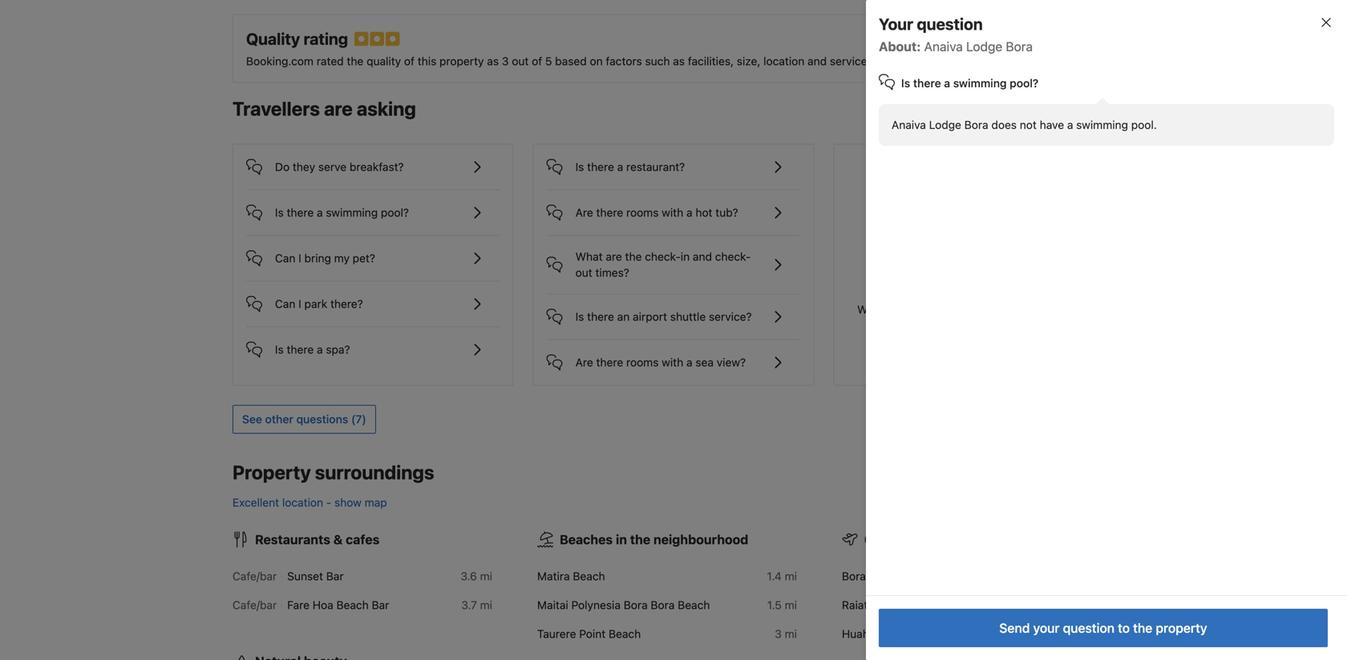 Task type: describe. For each thing, give the bounding box(es) containing it.
beaches
[[560, 532, 613, 548]]

question inside button
[[1063, 621, 1115, 636]]

airport
[[633, 310, 667, 324]]

about:
[[879, 39, 921, 54]]

a up bring
[[317, 206, 323, 219]]

anaiva lodge bora does not have a swimming pool.
[[892, 118, 1157, 131]]

0 vertical spatial questions
[[1040, 303, 1091, 316]]

can for can i park there?
[[275, 297, 295, 311]]

a down your question about: anaiva lodge bora
[[944, 77, 950, 90]]

see for see availability
[[1026, 103, 1046, 117]]

–
[[888, 628, 894, 641]]

rated
[[317, 55, 344, 68]]

see availability button
[[1016, 96, 1115, 125]]

the inside button
[[1133, 621, 1152, 636]]

i for bring
[[298, 252, 301, 265]]

based
[[555, 55, 587, 68]]

cafe/bar for sunset bar
[[233, 570, 277, 583]]

instant
[[920, 303, 955, 316]]

1 vertical spatial swimming
[[1076, 118, 1128, 131]]

can for can i bring my pet?
[[275, 252, 295, 265]]

pool? inside button
[[381, 206, 409, 219]]

pet?
[[353, 252, 375, 265]]

your question dialog
[[840, 0, 1347, 661]]

2 as from the left
[[673, 55, 685, 68]]

quality rating
[[246, 29, 348, 48]]

breakfast?
[[350, 160, 404, 174]]

3.6 mi
[[461, 570, 492, 583]]

send your question to the property button
[[879, 609, 1328, 648]]

quality
[[367, 55, 401, 68]]

sea
[[696, 356, 714, 369]]

what are the check-in and check- out times? button
[[547, 236, 800, 281]]

a left spa?
[[317, 343, 323, 356]]

rating
[[304, 29, 348, 48]]

is there a restaurant?
[[575, 160, 685, 174]]

the for are
[[625, 250, 642, 263]]

beach down maitai polynesia bora bora beach
[[609, 628, 641, 641]]

are for the
[[606, 250, 622, 263]]

in inside 'what are the check-in and check- out times?'
[[681, 250, 690, 263]]

with for hot
[[662, 206, 683, 219]]

send
[[999, 621, 1030, 636]]

booking.com
[[246, 55, 314, 68]]

property surroundings
[[233, 461, 434, 484]]

3.7
[[461, 599, 477, 612]]

mi for 3.7 mi
[[480, 599, 492, 612]]

49
[[1072, 628, 1086, 641]]

is there an airport shuttle service?
[[575, 310, 752, 324]]

property
[[233, 461, 311, 484]]

does
[[991, 118, 1017, 131]]

closest airports
[[864, 532, 964, 548]]

1 vertical spatial have
[[877, 303, 901, 316]]

airports
[[914, 532, 964, 548]]

bring
[[304, 252, 331, 265]]

are for are there rooms with a hot tub?
[[575, 206, 593, 219]]

asking
[[357, 97, 416, 120]]

your
[[879, 14, 913, 33]]

lodge inside your question about: anaiva lodge bora
[[966, 39, 1002, 54]]

beach down neighbourhood
[[678, 599, 710, 612]]

your
[[1033, 621, 1060, 636]]

is there a swimming pool? button
[[246, 190, 500, 222]]

bora right polynesia
[[624, 599, 648, 612]]

2 check- from the left
[[715, 250, 751, 263]]

booking.com rated the quality of this property as 3 out of 5 based on factors such as facilities, size, location and services provided.
[[246, 55, 925, 68]]

is for is there a spa? button at left
[[275, 343, 284, 356]]

1 vertical spatial anaiva
[[892, 118, 926, 131]]

3.7 mi
[[461, 599, 492, 612]]

0 horizontal spatial fare
[[287, 599, 310, 612]]

point
[[579, 628, 606, 641]]

do they serve breakfast? button
[[246, 145, 500, 177]]

is there an airport shuttle service? button
[[547, 295, 800, 327]]

most
[[1011, 303, 1037, 316]]

is there a spa?
[[275, 343, 350, 356]]

park
[[304, 297, 327, 311]]

is there a swimming pool? inside button
[[275, 206, 409, 219]]

23
[[1073, 599, 1086, 612]]

what
[[575, 250, 603, 263]]

quality
[[246, 29, 300, 48]]

can i park there?
[[275, 297, 363, 311]]

is there a restaurant? button
[[547, 145, 800, 177]]

pool.
[[1131, 118, 1157, 131]]

size,
[[737, 55, 760, 68]]

hot
[[696, 206, 712, 219]]

beach up polynesia
[[573, 570, 605, 583]]

your question about: anaiva lodge bora
[[879, 14, 1033, 54]]

a left hot
[[686, 206, 692, 219]]

is for is there a restaurant? button on the top
[[575, 160, 584, 174]]

(7)
[[351, 413, 366, 426]]

with for sea
[[662, 356, 683, 369]]

fare hoa beach bar
[[287, 599, 389, 612]]

service?
[[709, 310, 752, 324]]

restaurants & cafes
[[255, 532, 380, 548]]

not
[[1020, 118, 1037, 131]]

beach right hoa
[[336, 599, 369, 612]]

see for see other questions (7)
[[242, 413, 262, 426]]

services
[[830, 55, 873, 68]]

provided.
[[876, 55, 925, 68]]

neighbourhood
[[653, 532, 748, 548]]

are there rooms with a sea view? button
[[547, 340, 800, 372]]

raiatea
[[842, 599, 880, 612]]

huahine – fare airport
[[842, 628, 958, 641]]

location
[[763, 55, 805, 68]]

taurere point beach
[[537, 628, 641, 641]]

and inside 'what are the check-in and check- out times?'
[[693, 250, 712, 263]]

1 as from the left
[[487, 55, 499, 68]]

is for is there an airport shuttle service? button
[[575, 310, 584, 324]]

there for is there a restaurant? button on the top
[[587, 160, 614, 174]]

matira beach
[[537, 570, 605, 583]]

an for airport
[[617, 310, 630, 324]]

1 horizontal spatial 3
[[775, 628, 782, 641]]

cafe/bar for fare hoa beach bar
[[233, 599, 277, 612]]

2 of from the left
[[532, 55, 542, 68]]

is inside 'your question' dialog
[[901, 77, 910, 90]]

pool? inside 'your question' dialog
[[1010, 77, 1039, 90]]

factors
[[606, 55, 642, 68]]

bora left does
[[964, 118, 988, 131]]

there for is there an airport shuttle service? button
[[587, 310, 614, 324]]

travellers
[[233, 97, 320, 120]]

we
[[857, 303, 874, 316]]

are there rooms with a sea view?
[[575, 356, 746, 369]]

such
[[645, 55, 670, 68]]

there for are there rooms with a sea view? button
[[596, 356, 623, 369]]

mi for 1.5 mi
[[785, 599, 797, 612]]

mi for 23 mi
[[1089, 599, 1102, 612]]

&
[[333, 532, 343, 548]]

restaurants
[[255, 532, 330, 548]]

spa?
[[326, 343, 350, 356]]

an for instant
[[904, 303, 917, 316]]

0 horizontal spatial out
[[512, 55, 529, 68]]



Task type: vqa. For each thing, say whether or not it's contained in the screenshot.
THE BY
no



Task type: locate. For each thing, give the bounding box(es) containing it.
bora down beaches in the neighbourhood
[[651, 599, 675, 612]]

anaiva down provided.
[[892, 118, 926, 131]]

questions left (7)
[[296, 413, 348, 426]]

is inside is there a restaurant? button
[[575, 160, 584, 174]]

1 vertical spatial is there a swimming pool?
[[275, 206, 409, 219]]

1 vertical spatial to
[[1118, 621, 1130, 636]]

facilities,
[[688, 55, 734, 68]]

0 horizontal spatial questions
[[296, 413, 348, 426]]

mi right 49
[[1089, 628, 1102, 641]]

1 vertical spatial out
[[575, 266, 592, 279]]

the for in
[[630, 532, 650, 548]]

fare right –
[[897, 628, 919, 641]]

there?
[[330, 297, 363, 311]]

my
[[334, 252, 350, 265]]

with
[[662, 206, 683, 219], [662, 356, 683, 369]]

0 vertical spatial question
[[917, 14, 983, 33]]

0 vertical spatial are
[[324, 97, 353, 120]]

tub?
[[716, 206, 738, 219]]

2 horizontal spatial swimming
[[1076, 118, 1128, 131]]

have right we
[[877, 303, 901, 316]]

check- down 'tub?'
[[715, 250, 751, 263]]

mi for 1.4 mi
[[785, 570, 797, 583]]

1 horizontal spatial see
[[1026, 103, 1046, 117]]

are left asking
[[324, 97, 353, 120]]

0 horizontal spatial of
[[404, 55, 415, 68]]

bora inside your question about: anaiva lodge bora
[[1006, 39, 1033, 54]]

pool? up anaiva lodge bora does not have a swimming pool.
[[1010, 77, 1039, 90]]

anaiva inside your question about: anaiva lodge bora
[[924, 39, 963, 54]]

mi down 1.5 mi
[[785, 628, 797, 641]]

are up the times?
[[606, 250, 622, 263]]

rooms for hot
[[626, 206, 659, 219]]

1 horizontal spatial fare
[[897, 628, 919, 641]]

0 vertical spatial pool?
[[1010, 77, 1039, 90]]

surroundings
[[315, 461, 434, 484]]

1 horizontal spatial bar
[[372, 599, 389, 612]]

mi for 3.6 mi
[[480, 570, 492, 583]]

there up what
[[596, 206, 623, 219]]

0 vertical spatial property
[[439, 55, 484, 68]]

are inside are there rooms with a hot tub? button
[[575, 206, 593, 219]]

0 horizontal spatial bar
[[326, 570, 344, 583]]

the
[[347, 55, 364, 68], [625, 250, 642, 263], [630, 532, 650, 548], [1133, 621, 1152, 636]]

1 horizontal spatial to
[[1118, 621, 1130, 636]]

fare left hoa
[[287, 599, 310, 612]]

1 vertical spatial pool?
[[381, 206, 409, 219]]

check- down are there rooms with a hot tub?
[[645, 250, 681, 263]]

0 vertical spatial 3
[[502, 55, 509, 68]]

1 vertical spatial bar
[[372, 599, 389, 612]]

mi for 49 mi
[[1089, 628, 1102, 641]]

0 horizontal spatial property
[[439, 55, 484, 68]]

there for the is there a swimming pool? button
[[287, 206, 314, 219]]

i inside button
[[298, 297, 301, 311]]

1 horizontal spatial property
[[1156, 621, 1207, 636]]

1 vertical spatial see
[[242, 413, 262, 426]]

can
[[275, 252, 295, 265], [275, 297, 295, 311]]

mi
[[480, 570, 492, 583], [785, 570, 797, 583], [480, 599, 492, 612], [785, 599, 797, 612], [1089, 599, 1102, 612], [785, 628, 797, 641], [1089, 628, 1102, 641]]

2 cafe/bar from the top
[[233, 599, 277, 612]]

0 vertical spatial can
[[275, 252, 295, 265]]

0 vertical spatial swimming
[[953, 77, 1007, 90]]

1 horizontal spatial check-
[[715, 250, 751, 263]]

can inside can i park there? button
[[275, 297, 295, 311]]

swimming down availability
[[1076, 118, 1128, 131]]

as right such
[[673, 55, 685, 68]]

2 with from the top
[[662, 356, 683, 369]]

out down what
[[575, 266, 592, 279]]

a left restaurant?
[[617, 160, 623, 174]]

0 horizontal spatial as
[[487, 55, 499, 68]]

0 vertical spatial with
[[662, 206, 683, 219]]

1.5
[[767, 599, 782, 612]]

0 vertical spatial fare
[[287, 599, 310, 612]]

0 vertical spatial lodge
[[966, 39, 1002, 54]]

an left airport
[[617, 310, 630, 324]]

1 horizontal spatial are
[[606, 250, 622, 263]]

0 horizontal spatial and
[[693, 250, 712, 263]]

mi right 3.7
[[480, 599, 492, 612]]

0 vertical spatial airport
[[896, 570, 932, 583]]

0 vertical spatial out
[[512, 55, 529, 68]]

out inside 'what are the check-in and check- out times?'
[[575, 266, 592, 279]]

is down what
[[575, 310, 584, 324]]

bar
[[326, 570, 344, 583], [372, 599, 389, 612]]

taurere
[[537, 628, 576, 641]]

there for is there a spa? button at left
[[287, 343, 314, 356]]

is there a swimming pool? up the my
[[275, 206, 409, 219]]

1 horizontal spatial and
[[808, 55, 827, 68]]

2 rooms from the top
[[626, 356, 659, 369]]

of left this
[[404, 55, 415, 68]]

with left hot
[[662, 206, 683, 219]]

there inside 'your question' dialog
[[913, 77, 941, 90]]

23 mi
[[1073, 599, 1102, 612]]

huahine
[[842, 628, 884, 641]]

mi right 3.6
[[480, 570, 492, 583]]

to inside button
[[1118, 621, 1130, 636]]

0 vertical spatial have
[[1040, 118, 1064, 131]]

1 horizontal spatial pool?
[[1010, 77, 1039, 90]]

0 vertical spatial see
[[1026, 103, 1046, 117]]

0 horizontal spatial an
[[617, 310, 630, 324]]

1 horizontal spatial as
[[673, 55, 685, 68]]

0 horizontal spatial in
[[616, 532, 627, 548]]

hoa
[[313, 599, 333, 612]]

is there a swimming pool? inside 'your question' dialog
[[901, 77, 1039, 90]]

and down hot
[[693, 250, 712, 263]]

questions right most
[[1040, 303, 1091, 316]]

0 horizontal spatial see
[[242, 413, 262, 426]]

0 horizontal spatial are
[[324, 97, 353, 120]]

there for are there rooms with a hot tub? button
[[596, 206, 623, 219]]

1.5 mi
[[767, 599, 797, 612]]

mi for 3 mi
[[785, 628, 797, 641]]

restaurant?
[[626, 160, 685, 174]]

there down they
[[287, 206, 314, 219]]

in down are there rooms with a hot tub? button
[[681, 250, 690, 263]]

the for rated
[[347, 55, 364, 68]]

0 horizontal spatial pool?
[[381, 206, 409, 219]]

what are the check-in and check- out times?
[[575, 250, 751, 279]]

the inside 'what are the check-in and check- out times?'
[[625, 250, 642, 263]]

out
[[512, 55, 529, 68], [575, 266, 592, 279]]

bar right hoa
[[372, 599, 389, 612]]

of left 5
[[532, 55, 542, 68]]

1 horizontal spatial lodge
[[966, 39, 1002, 54]]

as left 5
[[487, 55, 499, 68]]

bar up 'fare hoa beach bar'
[[326, 570, 344, 583]]

with left sea
[[662, 356, 683, 369]]

1 horizontal spatial of
[[532, 55, 542, 68]]

there down is there an airport shuttle service?
[[596, 356, 623, 369]]

and
[[808, 55, 827, 68], [693, 250, 712, 263]]

matira
[[537, 570, 570, 583]]

anaiva right about: at the right top of page
[[924, 39, 963, 54]]

are inside are there rooms with a sea view? button
[[575, 356, 593, 369]]

1 vertical spatial question
[[1063, 621, 1115, 636]]

to right 49 mi
[[1118, 621, 1130, 636]]

anaiva
[[924, 39, 963, 54], [892, 118, 926, 131]]

is left spa?
[[275, 343, 284, 356]]

airport up the huahine – fare airport
[[883, 599, 919, 612]]

send your question to the property
[[999, 621, 1207, 636]]

are there rooms with a hot tub? button
[[547, 190, 800, 222]]

1 vertical spatial are
[[575, 356, 593, 369]]

a left sea
[[686, 356, 692, 369]]

bora
[[1006, 39, 1033, 54], [964, 118, 988, 131], [842, 570, 866, 583], [869, 570, 893, 583], [624, 599, 648, 612], [651, 599, 675, 612]]

rooms down airport
[[626, 356, 659, 369]]

i inside button
[[298, 252, 301, 265]]

cafes
[[346, 532, 380, 548]]

cafe/bar left hoa
[[233, 599, 277, 612]]

there inside button
[[587, 160, 614, 174]]

bora bora airport
[[842, 570, 932, 583]]

an inside is there an airport shuttle service? button
[[617, 310, 630, 324]]

there left restaurant?
[[587, 160, 614, 174]]

1 horizontal spatial out
[[575, 266, 592, 279]]

0 vertical spatial anaiva
[[924, 39, 963, 54]]

cafe/bar
[[233, 570, 277, 583], [233, 599, 277, 612]]

rooms down is there a restaurant?
[[626, 206, 659, 219]]

maitai
[[537, 599, 568, 612]]

1 cafe/bar from the top
[[233, 570, 277, 583]]

property inside button
[[1156, 621, 1207, 636]]

1 vertical spatial 3
[[775, 628, 782, 641]]

1 horizontal spatial is there a swimming pool?
[[901, 77, 1039, 90]]

there down provided.
[[913, 77, 941, 90]]

and right location
[[808, 55, 827, 68]]

question inside your question about: anaiva lodge bora
[[917, 14, 983, 33]]

i left park
[[298, 297, 301, 311]]

swimming up can i bring my pet? button
[[326, 206, 378, 219]]

1 vertical spatial can
[[275, 297, 295, 311]]

1 with from the top
[[662, 206, 683, 219]]

i
[[298, 252, 301, 265], [298, 297, 301, 311]]

see availability
[[1026, 103, 1105, 117]]

can left bring
[[275, 252, 295, 265]]

0 horizontal spatial check-
[[645, 250, 681, 263]]

are inside 'what are the check-in and check- out times?'
[[606, 250, 622, 263]]

is inside is there a spa? button
[[275, 343, 284, 356]]

see left other
[[242, 413, 262, 426]]

the right rated
[[347, 55, 364, 68]]

2 can from the top
[[275, 297, 295, 311]]

other
[[265, 413, 293, 426]]

0 vertical spatial and
[[808, 55, 827, 68]]

1 vertical spatial rooms
[[626, 356, 659, 369]]

the up the times?
[[625, 250, 642, 263]]

is down provided.
[[901, 77, 910, 90]]

0 vertical spatial in
[[681, 250, 690, 263]]

0 horizontal spatial lodge
[[929, 118, 961, 131]]

can i park there? button
[[246, 282, 500, 314]]

0 vertical spatial bar
[[326, 570, 344, 583]]

0 horizontal spatial is there a swimming pool?
[[275, 206, 409, 219]]

are for asking
[[324, 97, 353, 120]]

3
[[502, 55, 509, 68], [775, 628, 782, 641]]

mi right 23
[[1089, 599, 1102, 612]]

a down see availability
[[1067, 118, 1073, 131]]

49 mi
[[1072, 628, 1102, 641]]

3.6
[[461, 570, 477, 583]]

3 down 1.5
[[775, 628, 782, 641]]

is for the is there a swimming pool? button
[[275, 206, 284, 219]]

can left park
[[275, 297, 295, 311]]

1.4
[[767, 570, 782, 583]]

1 i from the top
[[298, 252, 301, 265]]

swimming inside button
[[326, 206, 378, 219]]

with inside are there rooms with a hot tub? button
[[662, 206, 683, 219]]

out left 5
[[512, 55, 529, 68]]

0 vertical spatial is there a swimming pool?
[[901, 77, 1039, 90]]

1 vertical spatial lodge
[[929, 118, 961, 131]]

question down 23 mi
[[1063, 621, 1115, 636]]

1 horizontal spatial have
[[1040, 118, 1064, 131]]

see other questions (7) button
[[233, 405, 376, 434]]

0 vertical spatial to
[[998, 303, 1008, 316]]

are
[[324, 97, 353, 120], [606, 250, 622, 263]]

travellers are asking
[[233, 97, 416, 120]]

2 i from the top
[[298, 297, 301, 311]]

2 vertical spatial swimming
[[326, 206, 378, 219]]

mi right 1.5
[[785, 599, 797, 612]]

in right beaches
[[616, 532, 627, 548]]

have down see availability
[[1040, 118, 1064, 131]]

1 of from the left
[[404, 55, 415, 68]]

there inside button
[[587, 310, 614, 324]]

fare
[[287, 599, 310, 612], [897, 628, 919, 641]]

are for are there rooms with a sea view?
[[575, 356, 593, 369]]

is down "do"
[[275, 206, 284, 219]]

questions inside button
[[296, 413, 348, 426]]

0 vertical spatial are
[[575, 206, 593, 219]]

the right beaches
[[630, 532, 650, 548]]

there left spa?
[[287, 343, 314, 356]]

1 rooms from the top
[[626, 206, 659, 219]]

bora up raiatea airport on the right bottom
[[869, 570, 893, 583]]

rooms for sea
[[626, 356, 659, 369]]

1 check- from the left
[[645, 250, 681, 263]]

is there a spa? button
[[246, 328, 500, 360]]

mi right 1.4
[[785, 570, 797, 583]]

bora up 'raiatea'
[[842, 570, 866, 583]]

times?
[[595, 266, 629, 279]]

i left bring
[[298, 252, 301, 265]]

do
[[275, 160, 290, 174]]

1 horizontal spatial an
[[904, 303, 917, 316]]

1 vertical spatial airport
[[883, 599, 919, 612]]

have
[[1040, 118, 1064, 131], [877, 303, 901, 316]]

see other questions (7)
[[242, 413, 366, 426]]

of
[[404, 55, 415, 68], [532, 55, 542, 68]]

on
[[590, 55, 603, 68]]

see up not
[[1026, 103, 1046, 117]]

0 horizontal spatial question
[[917, 14, 983, 33]]

bora up see availability
[[1006, 39, 1033, 54]]

an left 'instant'
[[904, 303, 917, 316]]

they
[[293, 160, 315, 174]]

1 can from the top
[[275, 252, 295, 265]]

1 vertical spatial are
[[606, 250, 622, 263]]

a inside button
[[617, 160, 623, 174]]

a
[[944, 77, 950, 90], [1067, 118, 1073, 131], [617, 160, 623, 174], [317, 206, 323, 219], [686, 206, 692, 219], [317, 343, 323, 356], [686, 356, 692, 369]]

is there a swimming pool? down your question about: anaiva lodge bora
[[901, 77, 1039, 90]]

sunset bar
[[287, 570, 344, 583]]

0 horizontal spatial have
[[877, 303, 901, 316]]

beaches in the neighbourhood
[[560, 532, 748, 548]]

beach
[[573, 570, 605, 583], [336, 599, 369, 612], [678, 599, 710, 612], [609, 628, 641, 641]]

question right your
[[917, 14, 983, 33]]

is left restaurant?
[[575, 160, 584, 174]]

0 horizontal spatial to
[[998, 303, 1008, 316]]

are
[[575, 206, 593, 219], [575, 356, 593, 369]]

can i bring my pet?
[[275, 252, 375, 265]]

is inside button
[[275, 206, 284, 219]]

0 horizontal spatial swimming
[[326, 206, 378, 219]]

1 vertical spatial cafe/bar
[[233, 599, 277, 612]]

1 horizontal spatial swimming
[[953, 77, 1007, 90]]

as
[[487, 55, 499, 68], [673, 55, 685, 68]]

is inside is there an airport shuttle service? button
[[575, 310, 584, 324]]

5
[[545, 55, 552, 68]]

1 vertical spatial i
[[298, 297, 301, 311]]

in
[[681, 250, 690, 263], [616, 532, 627, 548]]

closest
[[864, 532, 911, 548]]

pool? up can i bring my pet? button
[[381, 206, 409, 219]]

to left most
[[998, 303, 1008, 316]]

1 vertical spatial and
[[693, 250, 712, 263]]

can inside can i bring my pet? button
[[275, 252, 295, 265]]

0 vertical spatial i
[[298, 252, 301, 265]]

1 horizontal spatial question
[[1063, 621, 1115, 636]]

swimming up does
[[953, 77, 1007, 90]]

can i bring my pet? button
[[246, 236, 500, 268]]

0 vertical spatial rooms
[[626, 206, 659, 219]]

1 vertical spatial questions
[[296, 413, 348, 426]]

there down the times?
[[587, 310, 614, 324]]

lodge
[[966, 39, 1002, 54], [929, 118, 961, 131]]

3 mi
[[775, 628, 797, 641]]

0 vertical spatial cafe/bar
[[233, 570, 277, 583]]

2 vertical spatial airport
[[922, 628, 958, 641]]

2 are from the top
[[575, 356, 593, 369]]

this
[[418, 55, 436, 68]]

1 vertical spatial property
[[1156, 621, 1207, 636]]

have inside 'your question' dialog
[[1040, 118, 1064, 131]]

3 left 5
[[502, 55, 509, 68]]

airport down closest airports
[[896, 570, 932, 583]]

0 horizontal spatial 3
[[502, 55, 509, 68]]

1 are from the top
[[575, 206, 593, 219]]

1 vertical spatial fare
[[897, 628, 919, 641]]

airport right –
[[922, 628, 958, 641]]

1 vertical spatial in
[[616, 532, 627, 548]]

answer
[[958, 303, 995, 316]]

1 vertical spatial with
[[662, 356, 683, 369]]

the right 49 mi
[[1133, 621, 1152, 636]]

view?
[[717, 356, 746, 369]]

1 horizontal spatial in
[[681, 250, 690, 263]]

i for park
[[298, 297, 301, 311]]

1 horizontal spatial questions
[[1040, 303, 1091, 316]]

with inside are there rooms with a sea view? button
[[662, 356, 683, 369]]

cafe/bar left sunset
[[233, 570, 277, 583]]

polynesia
[[571, 599, 621, 612]]



